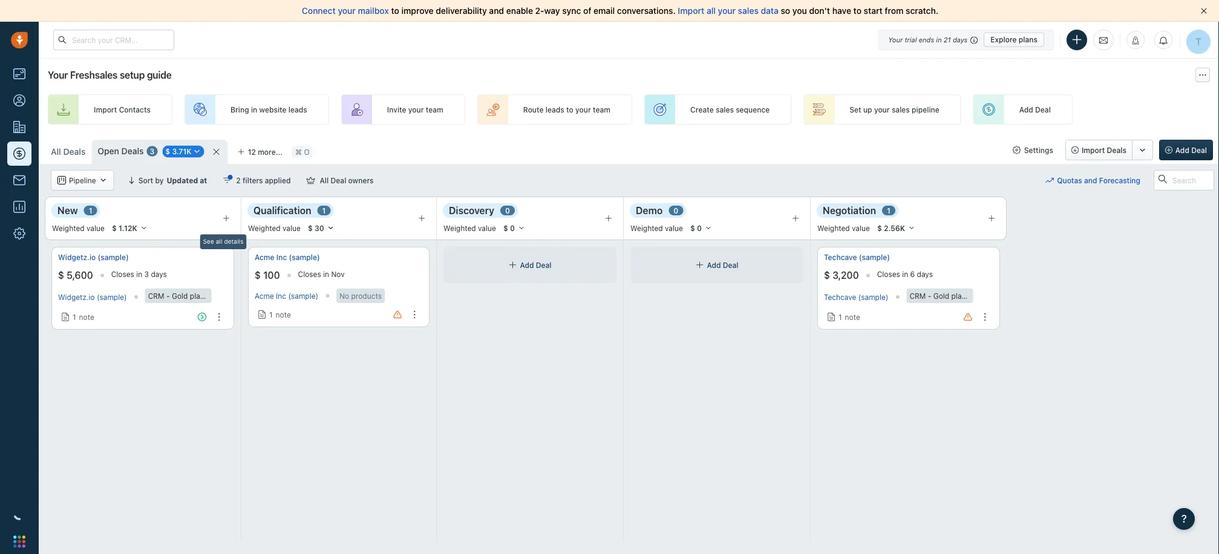 Task type: describe. For each thing, give the bounding box(es) containing it.
2 techcave (sample) from the top
[[824, 293, 889, 301]]

weighted for demo
[[631, 224, 663, 232]]

1 note for $ 100
[[269, 310, 291, 319]]

route leads to your team link
[[477, 94, 632, 125]]

filters
[[243, 176, 263, 185]]

forecasting
[[1099, 176, 1141, 185]]

import deals group
[[1066, 140, 1153, 160]]

closes in 3 days
[[111, 270, 167, 279]]

weighted value for discovery
[[444, 224, 496, 232]]

pipeline button
[[51, 170, 114, 191]]

all inside tooltip
[[216, 238, 222, 245]]

applied
[[265, 176, 291, 185]]

value for discovery
[[478, 224, 496, 232]]

⌘ o
[[295, 148, 310, 156]]

create
[[690, 105, 714, 114]]

$ for $ 0 button for demo
[[690, 224, 695, 232]]

container_wx8msf4aqz5i3rn1 image inside 2 filters applied button
[[223, 176, 231, 185]]

you
[[793, 6, 807, 16]]

crm - gold plan monthly (sample) for $ 5,600
[[148, 292, 266, 300]]

all deal owners
[[320, 176, 374, 185]]

1 horizontal spatial import
[[678, 6, 705, 16]]

- for $ 5,600
[[166, 292, 170, 300]]

your left mailbox
[[338, 6, 356, 16]]

2 widgetz.io (sample) link from the top
[[58, 293, 127, 301]]

$ for the $ 30 button
[[308, 224, 313, 232]]

12
[[248, 148, 256, 156]]

nov
[[331, 270, 345, 279]]

1 widgetz.io (sample) link from the top
[[58, 252, 129, 263]]

$ for the $ 1.12k button
[[112, 224, 117, 232]]

note for $ 3,200
[[845, 313, 860, 321]]

2 inc from the top
[[276, 292, 286, 300]]

import all your sales data link
[[678, 6, 781, 16]]

$ 2.56k
[[877, 224, 905, 232]]

closes in nov
[[298, 270, 345, 279]]

mailbox
[[358, 6, 389, 16]]

your for your freshsales setup guide
[[48, 69, 68, 81]]

1 techcave from the top
[[824, 253, 857, 262]]

container_wx8msf4aqz5i3rn1 image inside all deal owners button
[[306, 176, 315, 185]]

guide
[[147, 69, 172, 81]]

your left data
[[718, 6, 736, 16]]

weighted for negotiation
[[818, 224, 850, 232]]

weighted for new
[[52, 224, 85, 232]]

bring in website leads link
[[185, 94, 329, 125]]

add inside button
[[1176, 146, 1190, 154]]

weighted for discovery
[[444, 224, 476, 232]]

2 filters applied button
[[215, 170, 299, 191]]

in for new
[[136, 270, 142, 279]]

$ 1.12k
[[112, 224, 137, 232]]

open deals 3
[[98, 146, 155, 156]]

discovery
[[449, 205, 494, 216]]

open deals link
[[98, 145, 144, 157]]

bring
[[231, 105, 249, 114]]

owners
[[348, 176, 374, 185]]

$ 1.12k button
[[106, 221, 153, 235]]

data
[[761, 6, 779, 16]]

$ 3.71k button
[[162, 146, 204, 158]]

invite your team link
[[341, 94, 465, 125]]

your inside the invite your team link
[[408, 105, 424, 114]]

12 more... button
[[231, 143, 289, 160]]

products
[[351, 292, 382, 300]]

trial
[[905, 36, 917, 44]]

all deals
[[51, 147, 86, 157]]

3,200
[[833, 270, 859, 281]]

container_wx8msf4aqz5i3rn1 image for quotas and forecasting
[[1046, 176, 1054, 185]]

gold for $ 3,200
[[934, 292, 950, 300]]

1 inc from the top
[[276, 253, 287, 262]]

plan for 5,600
[[190, 292, 204, 300]]

2 team from the left
[[593, 105, 611, 114]]

2 horizontal spatial days
[[953, 36, 968, 44]]

note for $ 5,600
[[79, 313, 94, 321]]

value for demo
[[665, 224, 683, 232]]

connect your mailbox to improve deliverability and enable 2-way sync of email conversations. import all your sales data so you don't have to start from scratch.
[[302, 6, 939, 16]]

$ 3,200
[[824, 270, 859, 281]]

open
[[98, 146, 119, 156]]

connect your mailbox link
[[302, 6, 391, 16]]

1 techcave (sample) link from the top
[[824, 252, 890, 263]]

Search your CRM... text field
[[53, 30, 174, 50]]

1 horizontal spatial sales
[[738, 6, 759, 16]]

deals for all
[[63, 147, 86, 157]]

pipeline
[[912, 105, 940, 114]]

crm for $ 3,200
[[910, 292, 926, 300]]

$ 3.71k button
[[159, 144, 208, 158]]

12 more...
[[248, 148, 283, 156]]

freshworks switcher image
[[13, 536, 25, 548]]

add deal inside button
[[1176, 146, 1207, 154]]

1 widgetz.io (sample) from the top
[[58, 253, 129, 262]]

$ for $ 0 button related to discovery
[[503, 224, 508, 232]]

1 vertical spatial and
[[1084, 176, 1097, 185]]

ends
[[919, 36, 934, 44]]

sync
[[562, 6, 581, 16]]

weighted value for new
[[52, 224, 105, 232]]

details
[[224, 238, 244, 245]]

1 right the new
[[89, 206, 92, 215]]

no products
[[340, 292, 382, 300]]

settings
[[1024, 146, 1053, 154]]

closes for $ 100
[[298, 270, 321, 279]]

gold for $ 5,600
[[172, 292, 188, 300]]

qualification
[[254, 205, 311, 216]]

2 techcave (sample) link from the top
[[824, 293, 889, 301]]

no
[[340, 292, 349, 300]]

deal for all deal owners button
[[331, 176, 346, 185]]

$ 2.56k button
[[872, 221, 921, 235]]

import contacts
[[94, 105, 151, 114]]

$ 0 button for discovery
[[498, 221, 531, 235]]

add deal button
[[1159, 140, 1213, 160]]

pipeline
[[69, 176, 96, 185]]

your trial ends in 21 days
[[888, 36, 968, 44]]

2 leads from the left
[[546, 105, 564, 114]]

in for negotiation
[[902, 270, 908, 279]]

import contacts link
[[48, 94, 172, 125]]

settings button
[[1007, 140, 1060, 160]]

deals for open
[[121, 146, 144, 156]]

1 note for $ 3,200
[[839, 313, 860, 321]]

weighted value for demo
[[631, 224, 683, 232]]

route leads to your team
[[523, 105, 611, 114]]

of
[[583, 6, 591, 16]]

$ 0 for demo
[[690, 224, 702, 232]]

⌘
[[295, 148, 302, 156]]

set up your sales pipeline
[[850, 105, 940, 114]]

closes in 6 days
[[877, 270, 933, 279]]

weighted for qualification
[[248, 224, 281, 232]]

bring in website leads
[[231, 105, 307, 114]]

1 horizontal spatial to
[[566, 105, 574, 114]]

conversations.
[[617, 6, 676, 16]]

plan for 3,200
[[952, 292, 966, 300]]

$ for $ 2.56k button
[[877, 224, 882, 232]]

explore
[[991, 35, 1017, 44]]

1 widgetz.io from the top
[[58, 253, 96, 262]]

closes for $ 5,600
[[111, 270, 134, 279]]

your inside "route leads to your team" link
[[576, 105, 591, 114]]

set
[[850, 105, 861, 114]]

2
[[236, 176, 241, 185]]

value for new
[[87, 224, 105, 232]]

sort by updated at
[[138, 176, 207, 185]]

container_wx8msf4aqz5i3rn1 image inside pipeline dropdown button
[[99, 176, 107, 185]]

2 acme inc (sample) from the top
[[255, 292, 318, 300]]

create sales sequence
[[690, 105, 770, 114]]

2-
[[535, 6, 544, 16]]

freshsales
[[70, 69, 118, 81]]

$ 5,600
[[58, 270, 93, 281]]

negotiation
[[823, 205, 876, 216]]

start
[[864, 6, 883, 16]]



Task type: locate. For each thing, give the bounding box(es) containing it.
1 vertical spatial techcave
[[824, 293, 856, 301]]

2 $ 0 button from the left
[[685, 221, 718, 235]]

1 down $ 5,600
[[73, 313, 76, 321]]

in right bring
[[251, 105, 257, 114]]

container_wx8msf4aqz5i3rn1 image for pipeline
[[57, 176, 66, 185]]

container_wx8msf4aqz5i3rn1 image inside the settings popup button
[[1013, 146, 1021, 154]]

3
[[150, 147, 155, 155], [144, 270, 149, 279]]

in left nov at left
[[323, 270, 329, 279]]

import deals button
[[1066, 140, 1133, 160]]

container_wx8msf4aqz5i3rn1 image left pipeline
[[57, 176, 66, 185]]

import up quotas and forecasting
[[1082, 146, 1105, 154]]

1 acme inc (sample) link from the top
[[255, 252, 320, 263]]

2 gold from the left
[[934, 292, 950, 300]]

crm - gold plan monthly (sample) for $ 3,200
[[910, 292, 1028, 300]]

deals up pipeline
[[63, 147, 86, 157]]

crm down "closes in 3 days"
[[148, 292, 164, 300]]

$ 3.71k
[[165, 147, 192, 156]]

$ inside dropdown button
[[165, 147, 170, 156]]

4 value from the left
[[665, 224, 683, 232]]

crm - gold plan monthly (sample) down the see
[[148, 292, 266, 300]]

close image
[[1201, 8, 1207, 14]]

0 vertical spatial 3
[[150, 147, 155, 155]]

1 vertical spatial acme inc (sample) link
[[255, 292, 318, 300]]

plan
[[190, 292, 204, 300], [952, 292, 966, 300]]

container_wx8msf4aqz5i3rn1 image
[[1013, 146, 1021, 154], [57, 176, 66, 185], [223, 176, 231, 185], [1046, 176, 1054, 185], [827, 313, 836, 321]]

plans
[[1019, 35, 1038, 44]]

2 weighted from the left
[[248, 224, 281, 232]]

techcave up $ 3,200
[[824, 253, 857, 262]]

leads right website
[[289, 105, 307, 114]]

1 vertical spatial 3
[[144, 270, 149, 279]]

sales right create
[[716, 105, 734, 114]]

to right route on the left
[[566, 105, 574, 114]]

techcave (sample) link up 3,200
[[824, 252, 890, 263]]

1 acme from the top
[[255, 253, 274, 262]]

email image
[[1099, 35, 1108, 45]]

container_wx8msf4aqz5i3rn1 image down $ 3,200
[[827, 313, 836, 321]]

1 value from the left
[[87, 224, 105, 232]]

see all details tooltip
[[200, 232, 247, 249]]

21
[[944, 36, 951, 44]]

so
[[781, 6, 790, 16]]

days right '6'
[[917, 270, 933, 279]]

0 horizontal spatial your
[[48, 69, 68, 81]]

0 horizontal spatial import
[[94, 105, 117, 114]]

in for qualification
[[323, 270, 329, 279]]

2 crm from the left
[[910, 292, 926, 300]]

inc down 100
[[276, 292, 286, 300]]

0 vertical spatial widgetz.io (sample)
[[58, 253, 129, 262]]

weighted down qualification
[[248, 224, 281, 232]]

by
[[155, 176, 164, 185]]

1 vertical spatial widgetz.io
[[58, 293, 95, 301]]

1 horizontal spatial crm - gold plan monthly (sample)
[[910, 292, 1028, 300]]

days for $ 3,200
[[917, 270, 933, 279]]

all deal owners button
[[299, 170, 382, 191]]

0 horizontal spatial to
[[391, 6, 399, 16]]

1 horizontal spatial crm
[[910, 292, 926, 300]]

add deal
[[1019, 105, 1051, 114], [1176, 146, 1207, 154], [520, 261, 552, 269], [707, 261, 739, 269]]

2 acme from the top
[[255, 292, 274, 300]]

have
[[833, 6, 851, 16]]

1 horizontal spatial leads
[[546, 105, 564, 114]]

enable
[[506, 6, 533, 16]]

your right up
[[874, 105, 890, 114]]

1 weighted from the left
[[52, 224, 85, 232]]

1 note for $ 5,600
[[73, 313, 94, 321]]

2 - from the left
[[928, 292, 931, 300]]

3 left $ 3.71k
[[150, 147, 155, 155]]

in left 21
[[936, 36, 942, 44]]

and right quotas
[[1084, 176, 1097, 185]]

weighted
[[52, 224, 85, 232], [248, 224, 281, 232], [444, 224, 476, 232], [631, 224, 663, 232], [818, 224, 850, 232]]

1 vertical spatial acme inc (sample)
[[255, 292, 318, 300]]

to left start
[[854, 6, 862, 16]]

up
[[863, 105, 872, 114]]

1 horizontal spatial 3
[[150, 147, 155, 155]]

days down the $ 1.12k button
[[151, 270, 167, 279]]

your inside the set up your sales pipeline link
[[874, 105, 890, 114]]

1 plan from the left
[[190, 292, 204, 300]]

3 inside open deals 3
[[150, 147, 155, 155]]

weighted value for negotiation
[[818, 224, 870, 232]]

days right 21
[[953, 36, 968, 44]]

0 vertical spatial techcave
[[824, 253, 857, 262]]

route
[[523, 105, 544, 114]]

1 vertical spatial widgetz.io (sample)
[[58, 293, 127, 301]]

0 vertical spatial your
[[888, 36, 903, 44]]

2 crm - gold plan monthly (sample) from the left
[[910, 292, 1028, 300]]

1 horizontal spatial days
[[917, 270, 933, 279]]

import
[[678, 6, 705, 16], [94, 105, 117, 114], [1082, 146, 1105, 154]]

days for $ 5,600
[[151, 270, 167, 279]]

1 horizontal spatial closes
[[298, 270, 321, 279]]

-
[[166, 292, 170, 300], [928, 292, 931, 300]]

weighted value for qualification
[[248, 224, 301, 232]]

monthly
[[206, 292, 234, 300], [968, 292, 996, 300]]

2 widgetz.io (sample) from the top
[[58, 293, 127, 301]]

0 horizontal spatial crm
[[148, 292, 164, 300]]

1 horizontal spatial $ 0 button
[[685, 221, 718, 235]]

container_wx8msf4aqz5i3rn1 image for settings
[[1013, 146, 1021, 154]]

1 horizontal spatial gold
[[934, 292, 950, 300]]

value for qualification
[[283, 224, 301, 232]]

0 horizontal spatial deals
[[63, 147, 86, 157]]

1 - from the left
[[166, 292, 170, 300]]

widgetz.io down $ 5,600
[[58, 293, 95, 301]]

1 horizontal spatial deals
[[121, 146, 144, 156]]

3 for in
[[144, 270, 149, 279]]

quotas
[[1057, 176, 1082, 185]]

leads inside "link"
[[289, 105, 307, 114]]

2 vertical spatial import
[[1082, 146, 1105, 154]]

inc
[[276, 253, 287, 262], [276, 292, 286, 300]]

0 horizontal spatial $ 0 button
[[498, 221, 531, 235]]

o
[[304, 148, 310, 156]]

in inside "link"
[[251, 105, 257, 114]]

1 acme inc (sample) from the top
[[255, 253, 320, 262]]

acme inc (sample) link down 100
[[255, 292, 318, 300]]

crm - gold plan monthly (sample) down '6'
[[910, 292, 1028, 300]]

0 horizontal spatial all
[[216, 238, 222, 245]]

1 horizontal spatial monthly
[[968, 292, 996, 300]]

acme inc (sample) link up 100
[[255, 252, 320, 263]]

sales
[[738, 6, 759, 16], [716, 105, 734, 114], [892, 105, 910, 114]]

5 weighted from the left
[[818, 224, 850, 232]]

1 horizontal spatial plan
[[952, 292, 966, 300]]

note down 3,200
[[845, 313, 860, 321]]

deliverability
[[436, 6, 487, 16]]

100
[[263, 270, 280, 281]]

deal for add deal button
[[1192, 146, 1207, 154]]

$ for $ 3.71k button
[[165, 147, 170, 156]]

acme inc (sample) down 100
[[255, 292, 318, 300]]

1 vertical spatial acme
[[255, 292, 274, 300]]

0 vertical spatial all
[[707, 6, 716, 16]]

1 vertical spatial import
[[94, 105, 117, 114]]

container_wx8msf4aqz5i3rn1 image left quotas
[[1046, 176, 1054, 185]]

all for all deal owners
[[320, 176, 329, 185]]

add
[[1019, 105, 1033, 114], [1176, 146, 1190, 154], [520, 261, 534, 269], [707, 261, 721, 269]]

$ 0 button
[[498, 221, 531, 235], [685, 221, 718, 235]]

acme up $ 100
[[255, 253, 274, 262]]

more...
[[258, 148, 283, 156]]

0 vertical spatial widgetz.io (sample) link
[[58, 252, 129, 263]]

techcave
[[824, 253, 857, 262], [824, 293, 856, 301]]

2 $ 0 from the left
[[690, 224, 702, 232]]

1 note down 3,200
[[839, 313, 860, 321]]

container_wx8msf4aqz5i3rn1 image inside $ 3.71k button
[[193, 147, 201, 156]]

1 $ 0 button from the left
[[498, 221, 531, 235]]

setup
[[120, 69, 145, 81]]

0 vertical spatial acme
[[255, 253, 274, 262]]

0 horizontal spatial $ 0
[[503, 224, 515, 232]]

0 vertical spatial inc
[[276, 253, 287, 262]]

1 up "$ 2.56k"
[[887, 206, 891, 215]]

6
[[910, 270, 915, 279]]

1 vertical spatial widgetz.io (sample) link
[[58, 293, 127, 301]]

1 leads from the left
[[289, 105, 307, 114]]

2 horizontal spatial note
[[845, 313, 860, 321]]

0 horizontal spatial note
[[79, 313, 94, 321]]

1 horizontal spatial all
[[320, 176, 329, 185]]

gold
[[172, 292, 188, 300], [934, 292, 950, 300]]

your left trial
[[888, 36, 903, 44]]

0 horizontal spatial 3
[[144, 270, 149, 279]]

0 horizontal spatial gold
[[172, 292, 188, 300]]

3 for deals
[[150, 147, 155, 155]]

- down closes in 6 days
[[928, 292, 931, 300]]

weighted down demo
[[631, 224, 663, 232]]

container_wx8msf4aqz5i3rn1 image inside the quotas and forecasting link
[[1046, 176, 1054, 185]]

to
[[391, 6, 399, 16], [854, 6, 862, 16], [566, 105, 574, 114]]

weighted value down qualification
[[248, 224, 301, 232]]

demo
[[636, 205, 663, 216]]

add deal link
[[973, 94, 1073, 125]]

your right invite in the left of the page
[[408, 105, 424, 114]]

widgetz.io (sample) down 5,600
[[58, 293, 127, 301]]

0 horizontal spatial plan
[[190, 292, 204, 300]]

2 weighted value from the left
[[248, 224, 301, 232]]

1 down $ 3,200
[[839, 313, 842, 321]]

1 vertical spatial techcave (sample)
[[824, 293, 889, 301]]

all left data
[[707, 6, 716, 16]]

quotas and forecasting
[[1057, 176, 1141, 185]]

sales left data
[[738, 6, 759, 16]]

weighted down the new
[[52, 224, 85, 232]]

deal for add deal link
[[1035, 105, 1051, 114]]

$ 0
[[503, 224, 515, 232], [690, 224, 702, 232]]

import for import contacts
[[94, 105, 117, 114]]

4 weighted value from the left
[[631, 224, 683, 232]]

all left owners at the left of page
[[320, 176, 329, 185]]

container_wx8msf4aqz5i3rn1 image
[[193, 147, 201, 156], [99, 176, 107, 185], [306, 176, 315, 185], [509, 261, 517, 269], [696, 261, 704, 269], [258, 310, 266, 319], [61, 313, 70, 321]]

- for $ 3,200
[[928, 292, 931, 300]]

1 horizontal spatial team
[[593, 105, 611, 114]]

all up pipeline dropdown button
[[51, 147, 61, 157]]

weighted down discovery
[[444, 224, 476, 232]]

1 $ 0 from the left
[[503, 224, 515, 232]]

monthly for 3,200
[[968, 292, 996, 300]]

2 horizontal spatial closes
[[877, 270, 900, 279]]

0 horizontal spatial -
[[166, 292, 170, 300]]

3 value from the left
[[478, 224, 496, 232]]

techcave (sample) link down 3,200
[[824, 293, 889, 301]]

0 horizontal spatial monthly
[[206, 292, 234, 300]]

2 acme inc (sample) link from the top
[[255, 292, 318, 300]]

0 horizontal spatial crm - gold plan monthly (sample)
[[148, 292, 266, 300]]

new
[[57, 205, 78, 216]]

monthly for 5,600
[[206, 292, 234, 300]]

acme inc (sample) up 100
[[255, 253, 320, 262]]

1 team from the left
[[426, 105, 443, 114]]

$ 0 for discovery
[[503, 224, 515, 232]]

3 closes from the left
[[877, 270, 900, 279]]

your for your trial ends in 21 days
[[888, 36, 903, 44]]

widgetz.io up $ 5,600
[[58, 253, 96, 262]]

techcave (sample) up 3,200
[[824, 253, 890, 262]]

1 horizontal spatial 1 note
[[269, 310, 291, 319]]

closes right 5,600
[[111, 270, 134, 279]]

your freshsales setup guide
[[48, 69, 172, 81]]

0 vertical spatial import
[[678, 6, 705, 16]]

1 up the $ 30 button
[[322, 206, 326, 215]]

1 gold from the left
[[172, 292, 188, 300]]

deals
[[1107, 146, 1127, 154], [121, 146, 144, 156], [63, 147, 86, 157]]

1 vertical spatial techcave (sample) link
[[824, 293, 889, 301]]

0 horizontal spatial and
[[489, 6, 504, 16]]

0 vertical spatial acme inc (sample)
[[255, 253, 320, 262]]

$ 0 button for demo
[[685, 221, 718, 235]]

import inside button
[[1082, 146, 1105, 154]]

all for all deals
[[51, 147, 61, 157]]

quotas and forecasting link
[[1046, 170, 1153, 191]]

deals for import
[[1107, 146, 1127, 154]]

2 value from the left
[[283, 224, 301, 232]]

2 closes from the left
[[298, 270, 321, 279]]

1 techcave (sample) from the top
[[824, 253, 890, 262]]

0 horizontal spatial 1 note
[[73, 313, 94, 321]]

2 widgetz.io from the top
[[58, 293, 95, 301]]

2 horizontal spatial sales
[[892, 105, 910, 114]]

closes left nov at left
[[298, 270, 321, 279]]

4 weighted from the left
[[631, 224, 663, 232]]

leads right route on the left
[[546, 105, 564, 114]]

weighted value down discovery
[[444, 224, 496, 232]]

1 down 100
[[269, 310, 273, 319]]

to right mailbox
[[391, 6, 399, 16]]

sort
[[138, 176, 153, 185]]

widgetz.io (sample) up 5,600
[[58, 253, 129, 262]]

sequence
[[736, 105, 770, 114]]

note down 5,600
[[79, 313, 94, 321]]

1 note down 5,600
[[73, 313, 94, 321]]

widgetz.io (sample) link down 5,600
[[58, 293, 127, 301]]

weighted value down negotiation
[[818, 224, 870, 232]]

invite
[[387, 105, 406, 114]]

5 weighted value from the left
[[818, 224, 870, 232]]

Search field
[[1154, 170, 1214, 191]]

your right route on the left
[[576, 105, 591, 114]]

0 vertical spatial all
[[51, 147, 61, 157]]

note down 100
[[276, 310, 291, 319]]

your left freshsales
[[48, 69, 68, 81]]

2 monthly from the left
[[968, 292, 996, 300]]

1 horizontal spatial $ 0
[[690, 224, 702, 232]]

weighted value down demo
[[631, 224, 683, 232]]

value for negotiation
[[852, 224, 870, 232]]

weighted down negotiation
[[818, 224, 850, 232]]

1 horizontal spatial -
[[928, 292, 931, 300]]

0 vertical spatial acme inc (sample) link
[[255, 252, 320, 263]]

import for import deals
[[1082, 146, 1105, 154]]

sales left pipeline
[[892, 105, 910, 114]]

0 vertical spatial and
[[489, 6, 504, 16]]

in left '6'
[[902, 270, 908, 279]]

techcave (sample) down 3,200
[[824, 293, 889, 301]]

1 vertical spatial all
[[320, 176, 329, 185]]

1 horizontal spatial and
[[1084, 176, 1097, 185]]

2.56k
[[884, 224, 905, 232]]

0 vertical spatial techcave (sample)
[[824, 253, 890, 262]]

crm down '6'
[[910, 292, 926, 300]]

3 weighted from the left
[[444, 224, 476, 232]]

1 vertical spatial inc
[[276, 292, 286, 300]]

1 horizontal spatial your
[[888, 36, 903, 44]]

2 horizontal spatial to
[[854, 6, 862, 16]]

1 horizontal spatial all
[[707, 6, 716, 16]]

2 horizontal spatial 1 note
[[839, 313, 860, 321]]

widgetz.io (sample)
[[58, 253, 129, 262], [58, 293, 127, 301]]

don't
[[809, 6, 830, 16]]

1.12k
[[119, 224, 137, 232]]

container_wx8msf4aqz5i3rn1 image left 2
[[223, 176, 231, 185]]

techcave down $ 3,200
[[824, 293, 856, 301]]

see
[[203, 238, 214, 245]]

your
[[888, 36, 903, 44], [48, 69, 68, 81]]

widgetz.io
[[58, 253, 96, 262], [58, 293, 95, 301]]

0 horizontal spatial sales
[[716, 105, 734, 114]]

30
[[315, 224, 324, 232]]

0 vertical spatial widgetz.io
[[58, 253, 96, 262]]

- down "closes in 3 days"
[[166, 292, 170, 300]]

widgetz.io (sample) link
[[58, 252, 129, 263], [58, 293, 127, 301]]

invite your team
[[387, 105, 443, 114]]

weighted value
[[52, 224, 105, 232], [248, 224, 301, 232], [444, 224, 496, 232], [631, 224, 683, 232], [818, 224, 870, 232]]

deals up the forecasting
[[1107, 146, 1127, 154]]

in down the $ 1.12k button
[[136, 270, 142, 279]]

1 crm - gold plan monthly (sample) from the left
[[148, 292, 266, 300]]

1 crm from the left
[[148, 292, 164, 300]]

improve
[[402, 6, 434, 16]]

1 weighted value from the left
[[52, 224, 105, 232]]

website
[[259, 105, 287, 114]]

2 horizontal spatial deals
[[1107, 146, 1127, 154]]

crm - gold plan monthly (sample)
[[148, 292, 266, 300], [910, 292, 1028, 300]]

explore plans link
[[984, 32, 1044, 47]]

set up your sales pipeline link
[[804, 94, 961, 125]]

import right conversations.
[[678, 6, 705, 16]]

inc up 100
[[276, 253, 287, 262]]

3 down the $ 1.12k button
[[144, 270, 149, 279]]

1 monthly from the left
[[206, 292, 234, 300]]

all right the see
[[216, 238, 222, 245]]

all inside button
[[320, 176, 329, 185]]

acme inc (sample) link
[[255, 252, 320, 263], [255, 292, 318, 300]]

3 weighted value from the left
[[444, 224, 496, 232]]

1 vertical spatial all
[[216, 238, 222, 245]]

closes for $ 3,200
[[877, 270, 900, 279]]

from
[[885, 6, 904, 16]]

deals right open
[[121, 146, 144, 156]]

0 horizontal spatial leads
[[289, 105, 307, 114]]

crm for $ 5,600
[[148, 292, 164, 300]]

acme down $ 100
[[255, 292, 274, 300]]

0 horizontal spatial days
[[151, 270, 167, 279]]

note for $ 100
[[276, 310, 291, 319]]

0 vertical spatial techcave (sample) link
[[824, 252, 890, 263]]

closes left '6'
[[877, 270, 900, 279]]

container_wx8msf4aqz5i3rn1 image left settings
[[1013, 146, 1021, 154]]

days
[[953, 36, 968, 44], [151, 270, 167, 279], [917, 270, 933, 279]]

0 horizontal spatial closes
[[111, 270, 134, 279]]

1 closes from the left
[[111, 270, 134, 279]]

widgetz.io (sample) link up 5,600
[[58, 252, 129, 263]]

1
[[89, 206, 92, 215], [322, 206, 326, 215], [887, 206, 891, 215], [269, 310, 273, 319], [73, 313, 76, 321], [839, 313, 842, 321]]

2 plan from the left
[[952, 292, 966, 300]]

see all details
[[203, 238, 244, 245]]

2 techcave from the top
[[824, 293, 856, 301]]

deals inside button
[[1107, 146, 1127, 154]]

0 horizontal spatial team
[[426, 105, 443, 114]]

leads
[[289, 105, 307, 114], [546, 105, 564, 114]]

1 note down 100
[[269, 310, 291, 319]]

weighted value down the new
[[52, 224, 105, 232]]

container_wx8msf4aqz5i3rn1 image inside pipeline dropdown button
[[57, 176, 66, 185]]

1 horizontal spatial note
[[276, 310, 291, 319]]

1 vertical spatial your
[[48, 69, 68, 81]]

import left contacts
[[94, 105, 117, 114]]

0 horizontal spatial all
[[51, 147, 61, 157]]

and left enable
[[489, 6, 504, 16]]

5 value from the left
[[852, 224, 870, 232]]

2 horizontal spatial import
[[1082, 146, 1105, 154]]

explore plans
[[991, 35, 1038, 44]]



Task type: vqa. For each thing, say whether or not it's contained in the screenshot.
Overview
no



